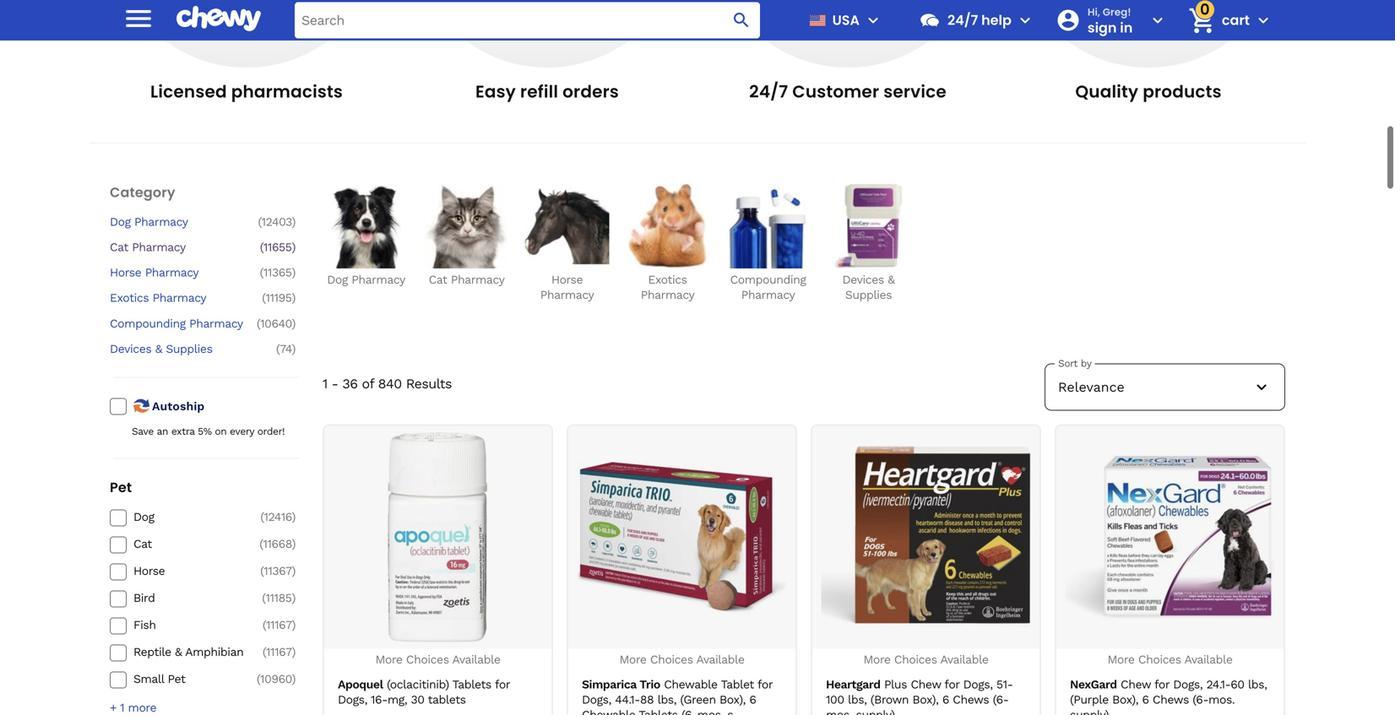 Task type: locate. For each thing, give the bounding box(es) containing it.
3 choices from the left
[[895, 653, 937, 667]]

chews right (brown
[[953, 693, 989, 707]]

horse down category
[[110, 266, 141, 280]]

0 horizontal spatial cat pharmacy link
[[110, 240, 253, 255]]

0 horizontal spatial supplies
[[166, 342, 213, 356]]

1 chews from the left
[[953, 693, 989, 707]]

11185
[[266, 591, 292, 605]]

more choices available up chew for dogs, 24.1-60 lbs, (purple box), 6 chews (6-mos. supply)
[[1108, 653, 1233, 667]]

horse link
[[133, 564, 253, 579]]

24/7
[[948, 11, 979, 30], [749, 80, 788, 104]]

0 vertical spatial devices & supplies link
[[825, 184, 912, 303]]

) down ( 10640 )
[[292, 342, 296, 356]]

supply)
[[856, 708, 895, 716], [1070, 708, 1109, 716]]

chewable
[[664, 678, 718, 692], [582, 708, 636, 716]]

choices
[[406, 653, 449, 667], [650, 653, 693, 667], [895, 653, 937, 667], [1139, 653, 1182, 667]]

order!
[[257, 426, 285, 437]]

6 inside chewable tablet for dogs, 44.1-88 lbs, (green box), 6 chewable tablets (6-mos. s...
[[750, 693, 756, 707]]

box), down nexgard
[[1113, 693, 1139, 707]]

24/7 customer service
[[749, 80, 947, 104]]

devices & supplies link
[[825, 184, 912, 303], [110, 342, 253, 357]]

menu image
[[863, 10, 884, 30]]

0 vertical spatial supplies
[[846, 288, 892, 302]]

0 horizontal spatial 24/7
[[749, 80, 788, 104]]

4 available from the left
[[1185, 653, 1233, 667]]

refill
[[520, 80, 559, 104]]

6 inside chew for dogs, 24.1-60 lbs, (purple box), 6 chews (6-mos. supply)
[[1143, 693, 1149, 707]]

compounding pharmacy down compounding pharmacy image
[[730, 273, 806, 302]]

0 horizontal spatial chewable
[[582, 708, 636, 716]]

11365
[[263, 266, 292, 280]]

) down '( 11365 )'
[[292, 291, 296, 305]]

mos. down 100
[[826, 708, 853, 716]]

3 6 from the left
[[1143, 693, 1149, 707]]

1 available from the left
[[452, 653, 501, 667]]

2 more choices available from the left
[[620, 653, 745, 667]]

more
[[375, 653, 403, 667], [620, 653, 647, 667], [864, 653, 891, 667], [1108, 653, 1135, 667]]

dogs, down apoquel
[[338, 693, 367, 707]]

6 inside plus chew for dogs, 51- 100 lbs, (brown box), 6 chews (6- mos. supply)
[[943, 693, 949, 707]]

0 horizontal spatial lbs,
[[658, 693, 677, 707]]

1 horizontal spatial supplies
[[846, 288, 892, 302]]

for inside plus chew for dogs, 51- 100 lbs, (brown box), 6 chews (6- mos. supply)
[[945, 678, 960, 692]]

0 vertical spatial pet
[[110, 478, 132, 497]]

11167 down ( 11185 )
[[266, 618, 292, 632]]

) up ( 74 )
[[292, 317, 296, 331]]

1 right +
[[120, 701, 124, 715]]

devices up save
[[110, 342, 152, 356]]

chewy support image
[[919, 9, 941, 31]]

0 horizontal spatial devices & supplies
[[110, 342, 213, 356]]

&
[[888, 273, 895, 287], [155, 342, 162, 356], [175, 645, 182, 659]]

chews right (purple at the bottom right of the page
[[1153, 693, 1189, 707]]

1 horizontal spatial box),
[[913, 693, 939, 707]]

mos.
[[1209, 693, 1235, 707], [698, 708, 724, 716], [826, 708, 853, 716]]

dogs, left 51-
[[964, 678, 993, 692]]

tablets down the 88
[[639, 708, 678, 716]]

6 ) from the top
[[292, 342, 296, 356]]

1 horizontal spatial pet
[[168, 672, 185, 686]]

) up '( 11365 )'
[[292, 240, 296, 254]]

1 vertical spatial devices
[[110, 342, 152, 356]]

3 more from the left
[[864, 653, 891, 667]]

1 horizontal spatial 6
[[943, 693, 949, 707]]

(6- down (green
[[682, 708, 698, 716]]

dogs, down simparica
[[582, 693, 612, 707]]

0 horizontal spatial chews
[[953, 693, 989, 707]]

1 horizontal spatial dog pharmacy
[[327, 273, 405, 287]]

( 11167 ) for fish
[[263, 618, 296, 632]]

supplies up autoship 'link' at the left bottom of the page
[[166, 342, 213, 356]]

1 horizontal spatial devices & supplies link
[[825, 184, 912, 303]]

2 horizontal spatial mos.
[[1209, 693, 1235, 707]]

lbs, inside plus chew for dogs, 51- 100 lbs, (brown box), 6 chews (6- mos. supply)
[[848, 693, 867, 707]]

more choices available for (oclacitinib)
[[375, 653, 501, 667]]

2 available from the left
[[697, 653, 745, 667]]

plus
[[884, 678, 907, 692]]

1 horizontal spatial mos.
[[826, 708, 853, 716]]

) up ( 11668 )
[[292, 510, 296, 524]]

& right reptile at bottom left
[[175, 645, 182, 659]]

6 right (brown
[[943, 693, 949, 707]]

1
[[323, 376, 328, 392], [120, 701, 124, 715]]

1 horizontal spatial compounding pharmacy link
[[725, 184, 812, 303]]

dogs, left 24.1-
[[1174, 678, 1203, 692]]

supply) down (brown
[[856, 708, 895, 716]]

( 11365 )
[[260, 266, 296, 280]]

2 horizontal spatial box),
[[1113, 693, 1139, 707]]

0 horizontal spatial exotics
[[110, 291, 149, 305]]

dogs, inside chewable tablet for dogs, 44.1-88 lbs, (green box), 6 chewable tablets (6-mos. s...
[[582, 693, 612, 707]]

3 more choices available from the left
[[864, 653, 989, 667]]

(6- inside plus chew for dogs, 51- 100 lbs, (brown box), 6 chews (6- mos. supply)
[[993, 693, 1009, 707]]

choices for chew
[[1139, 653, 1182, 667]]

0 horizontal spatial exotics pharmacy
[[110, 291, 206, 305]]

1 vertical spatial 11167
[[266, 645, 292, 659]]

1 more choices available from the left
[[375, 653, 501, 667]]

lbs,
[[1249, 678, 1268, 692], [658, 693, 677, 707], [848, 693, 867, 707]]

horse pharmacy link
[[524, 184, 611, 303], [110, 265, 253, 281]]

1 left -
[[323, 376, 328, 392]]

devices & supplies up 'autoship'
[[110, 342, 213, 356]]

0 vertical spatial 11167
[[266, 618, 292, 632]]

2 box), from the left
[[913, 693, 939, 707]]

available up 24.1-
[[1185, 653, 1233, 667]]

2 chews from the left
[[1153, 693, 1189, 707]]

1 vertical spatial cat
[[429, 273, 447, 287]]

s...
[[728, 708, 742, 716]]

0 vertical spatial compounding pharmacy
[[730, 273, 806, 302]]

choices up trio
[[650, 653, 693, 667]]

& for reptile & amphibian link
[[175, 645, 182, 659]]

simparica trio
[[582, 678, 661, 692]]

( 11167 ) up ( 10960 )
[[263, 645, 296, 659]]

choices for chewable
[[650, 653, 693, 667]]

1 horizontal spatial dog
[[133, 510, 154, 524]]

51-
[[997, 678, 1013, 692]]

service
[[884, 80, 947, 104]]

pet down save
[[110, 478, 132, 497]]

) down ( 11367 )
[[292, 591, 296, 605]]

more for apoquel
[[375, 653, 403, 667]]

1 horizontal spatial compounding pharmacy
[[730, 273, 806, 302]]

more up apoquel
[[375, 653, 403, 667]]

0 horizontal spatial chew
[[911, 678, 941, 692]]

0 horizontal spatial (6-
[[682, 708, 698, 716]]

24/7 inside 24/7 help link
[[948, 11, 979, 30]]

choices up chew for dogs, 24.1-60 lbs, (purple box), 6 chews (6-mos. supply)
[[1139, 653, 1182, 667]]

lbs, right 60
[[1249, 678, 1268, 692]]

dogs, for chewable tablet for dogs, 44.1-88 lbs, (green box), 6 chewable tablets (6-mos. s...
[[582, 693, 612, 707]]

cat link
[[133, 537, 253, 552]]

) up ( 11655 )
[[292, 215, 296, 229]]

( 12403 )
[[258, 215, 296, 229]]

( 74 )
[[276, 342, 296, 356]]

dogs, inside chew for dogs, 24.1-60 lbs, (purple box), 6 chews (6-mos. supply)
[[1174, 678, 1203, 692]]

1 6 from the left
[[750, 693, 756, 707]]

for inside chew for dogs, 24.1-60 lbs, (purple box), 6 chews (6-mos. supply)
[[1155, 678, 1170, 692]]

( 11195 )
[[262, 291, 296, 305]]

horse up the bird
[[133, 564, 165, 578]]

greg!
[[1103, 5, 1132, 19]]

lbs, inside chewable tablet for dogs, 44.1-88 lbs, (green box), 6 chewable tablets (6-mos. s...
[[658, 693, 677, 707]]

horse pharmacy down horse pharmacy image
[[540, 273, 594, 302]]

1 horizontal spatial horse pharmacy
[[540, 273, 594, 302]]

11167 for fish
[[266, 618, 292, 632]]

8 ) from the top
[[292, 537, 296, 551]]

0 horizontal spatial devices
[[110, 342, 152, 356]]

1 vertical spatial exotics
[[110, 291, 149, 305]]

) down ( 12416 )
[[292, 537, 296, 551]]

chews inside plus chew for dogs, 51- 100 lbs, (brown box), 6 chews (6- mos. supply)
[[953, 693, 989, 707]]

(6-
[[993, 693, 1009, 707], [1193, 693, 1209, 707], [682, 708, 698, 716]]

supplies
[[846, 288, 892, 302], [166, 342, 213, 356]]

6 for tablet
[[750, 693, 756, 707]]

lbs, down heartgard
[[848, 693, 867, 707]]

1 vertical spatial tablets
[[639, 708, 678, 716]]

chewable up (green
[[664, 678, 718, 692]]

24/7 left customer
[[749, 80, 788, 104]]

( 11167 ) down ( 11185 )
[[263, 618, 296, 632]]

) up ( 11195 )
[[292, 266, 296, 280]]

horse down horse pharmacy image
[[552, 273, 583, 287]]

heartgard plus chew for dogs, 51-100 lbs, (brown box), 6 chews (6-mos. supply) image
[[822, 433, 1031, 643]]

account menu image
[[1148, 10, 1168, 30]]

cat pharmacy image
[[425, 184, 509, 269]]

2 11167 from the top
[[266, 645, 292, 659]]

horse pharmacy down category
[[110, 266, 199, 280]]

dog pharmacy down dog pharmacy image
[[327, 273, 405, 287]]

12416
[[264, 510, 292, 524]]

0 horizontal spatial compounding
[[110, 317, 186, 331]]

chewable down 44.1-
[[582, 708, 636, 716]]

2 horizontal spatial &
[[888, 273, 895, 287]]

(
[[258, 215, 262, 229], [260, 240, 263, 254], [260, 266, 263, 280], [262, 291, 266, 305], [257, 317, 260, 331], [276, 342, 280, 356], [260, 510, 264, 524], [260, 537, 263, 551], [260, 564, 264, 578], [262, 591, 266, 605], [263, 618, 266, 632], [263, 645, 266, 659], [257, 672, 260, 686]]

6
[[750, 693, 756, 707], [943, 693, 949, 707], [1143, 693, 1149, 707]]

reptile
[[133, 645, 171, 659]]

3 box), from the left
[[1113, 693, 1139, 707]]

1 vertical spatial devices & supplies link
[[110, 342, 253, 357]]

chewable tablet for dogs, 44.1-88 lbs, (green box), 6 chewable tablets (6-mos. s...
[[582, 678, 773, 716]]

box), up s...
[[720, 693, 746, 707]]

& inside devices & supplies
[[888, 273, 895, 287]]

0 horizontal spatial mos.
[[698, 708, 724, 716]]

trio
[[640, 678, 661, 692]]

2 vertical spatial &
[[175, 645, 182, 659]]

mos. down (green
[[698, 708, 724, 716]]

mos. down 24.1-
[[1209, 693, 1235, 707]]

available up the "tablet"
[[697, 653, 745, 667]]

0 horizontal spatial dog
[[110, 215, 131, 229]]

24/7 for 24/7 customer service
[[749, 80, 788, 104]]

(6- down 24.1-
[[1193, 693, 1209, 707]]

fish link
[[133, 618, 253, 633]]

box),
[[720, 693, 746, 707], [913, 693, 939, 707], [1113, 693, 1139, 707]]

1 chew from the left
[[911, 678, 941, 692]]

13 ) from the top
[[292, 672, 296, 686]]

available up plus chew for dogs, 51- 100 lbs, (brown box), 6 chews (6- mos. supply)
[[941, 653, 989, 667]]

cat pharmacy link
[[423, 184, 510, 288], [110, 240, 253, 255]]

bird link
[[133, 591, 253, 606]]

(brown
[[871, 693, 909, 707]]

box), inside plus chew for dogs, 51- 100 lbs, (brown box), 6 chews (6- mos. supply)
[[913, 693, 939, 707]]

10640
[[260, 317, 292, 331]]

36
[[342, 376, 358, 392]]

available up tablets
[[452, 653, 501, 667]]

1 horizontal spatial chew
[[1121, 678, 1151, 692]]

devices inside devices & supplies
[[843, 273, 884, 287]]

devices & supplies down devices & supplies image
[[843, 273, 895, 302]]

usa
[[833, 11, 860, 30]]

apoquel
[[338, 678, 383, 692]]

1 vertical spatial compounding
[[110, 317, 186, 331]]

4 more from the left
[[1108, 653, 1135, 667]]

44.1-
[[615, 693, 640, 707]]

2 for from the left
[[758, 678, 773, 692]]

1 box), from the left
[[720, 693, 746, 707]]

more choices available for plus
[[864, 653, 989, 667]]

1 horizontal spatial exotics pharmacy
[[641, 273, 695, 302]]

tablets inside chewable tablet for dogs, 44.1-88 lbs, (green box), 6 chewable tablets (6-mos. s...
[[639, 708, 678, 716]]

2 supply) from the left
[[1070, 708, 1109, 716]]

choices for (oclacitinib)
[[406, 653, 449, 667]]

devices & supplies image
[[827, 184, 911, 269]]

0 horizontal spatial &
[[155, 342, 162, 356]]

& up 'autoship'
[[155, 342, 162, 356]]

devices down devices & supplies image
[[843, 273, 884, 287]]

1 vertical spatial &
[[155, 342, 162, 356]]

0 horizontal spatial tablets
[[453, 678, 492, 692]]

supply) inside chew for dogs, 24.1-60 lbs, (purple box), 6 chews (6-mos. supply)
[[1070, 708, 1109, 716]]

3 ) from the top
[[292, 266, 296, 280]]

hi,
[[1088, 5, 1101, 19]]

chew inside chew for dogs, 24.1-60 lbs, (purple box), 6 chews (6-mos. supply)
[[1121, 678, 1151, 692]]

(6- down 51-
[[993, 693, 1009, 707]]

10960
[[260, 672, 292, 686]]

2 ) from the top
[[292, 240, 296, 254]]

for inside (oclacitinib) tablets for dogs, 16-mg, 30 tablets
[[495, 678, 510, 692]]

dogs, inside (oclacitinib) tablets for dogs, 16-mg, 30 tablets
[[338, 693, 367, 707]]

3 for from the left
[[945, 678, 960, 692]]

) up ( 10960 )
[[292, 645, 296, 659]]

1 supply) from the left
[[856, 708, 895, 716]]

0 vertical spatial tablets
[[453, 678, 492, 692]]

available for tablets
[[452, 653, 501, 667]]

0 horizontal spatial supply)
[[856, 708, 895, 716]]

6 right (purple at the bottom right of the page
[[1143, 693, 1149, 707]]

( 11167 ) for reptile & amphibian
[[263, 645, 296, 659]]

1 horizontal spatial (6-
[[993, 693, 1009, 707]]

) up ( 11185 )
[[292, 564, 296, 578]]

dog pharmacy link
[[323, 184, 410, 288], [110, 215, 253, 230]]

12 ) from the top
[[292, 645, 296, 659]]

0 vertical spatial exotics
[[648, 273, 687, 287]]

chewy home image
[[177, 0, 261, 37]]

more for nexgard
[[1108, 653, 1135, 667]]

0 horizontal spatial box),
[[720, 693, 746, 707]]

more up simparica trio
[[620, 653, 647, 667]]

2 chew from the left
[[1121, 678, 1151, 692]]

choices up (oclacitinib) at the bottom left of the page
[[406, 653, 449, 667]]

more choices available up (oclacitinib) at the bottom left of the page
[[375, 653, 501, 667]]

2 6 from the left
[[943, 693, 949, 707]]

1 for from the left
[[495, 678, 510, 692]]

choices up plus
[[895, 653, 937, 667]]

24/7 for 24/7 help
[[948, 11, 979, 30]]

supplies down devices & supplies image
[[846, 288, 892, 302]]

1 horizontal spatial dog pharmacy link
[[323, 184, 410, 288]]

1 choices from the left
[[406, 653, 449, 667]]

) left apoquel
[[292, 672, 296, 686]]

dog pharmacy down category
[[110, 215, 188, 229]]

2 more from the left
[[620, 653, 647, 667]]

usa button
[[803, 0, 884, 41]]

1 vertical spatial chewable
[[582, 708, 636, 716]]

lbs, right the 88
[[658, 693, 677, 707]]

) down ( 11185 )
[[292, 618, 296, 632]]

exotics
[[648, 273, 687, 287], [110, 291, 149, 305]]

cat pharmacy down cat pharmacy "image"
[[429, 273, 505, 287]]

11167 up ( 10960 )
[[266, 645, 292, 659]]

4 for from the left
[[1155, 678, 1170, 692]]

1 horizontal spatial devices
[[843, 273, 884, 287]]

1 horizontal spatial chews
[[1153, 693, 1189, 707]]

dogs,
[[964, 678, 993, 692], [1174, 678, 1203, 692], [338, 693, 367, 707], [582, 693, 612, 707]]

7 ) from the top
[[292, 510, 296, 524]]

submit search image
[[732, 10, 752, 30]]

box), inside chewable tablet for dogs, 44.1-88 lbs, (green box), 6 chewable tablets (6-mos. s...
[[720, 693, 746, 707]]

6 down the "tablet"
[[750, 693, 756, 707]]

1 ( 11167 ) from the top
[[263, 618, 296, 632]]

amphibian
[[185, 645, 244, 659]]

1 horizontal spatial 24/7
[[948, 11, 979, 30]]

chew right plus
[[911, 678, 941, 692]]

cat down cat pharmacy "image"
[[429, 273, 447, 287]]

dog down category
[[110, 215, 131, 229]]

0 horizontal spatial compounding pharmacy
[[110, 317, 243, 331]]

pharmacy
[[134, 215, 188, 229], [132, 240, 186, 254], [145, 266, 199, 280], [352, 273, 405, 287], [451, 273, 505, 287], [540, 288, 594, 302], [641, 288, 695, 302], [742, 288, 795, 302], [153, 291, 206, 305], [189, 317, 243, 331]]

0 horizontal spatial pet
[[110, 478, 132, 497]]

category
[[110, 183, 175, 202]]

& down devices & supplies image
[[888, 273, 895, 287]]

2 horizontal spatial 6
[[1143, 693, 1149, 707]]

dog up cat link
[[133, 510, 154, 524]]

0 horizontal spatial 1
[[120, 701, 124, 715]]

more choices available up plus chew for dogs, 51- 100 lbs, (brown box), 6 chews (6- mos. supply)
[[864, 653, 989, 667]]

4 choices from the left
[[1139, 653, 1182, 667]]

tablets up tablets
[[453, 678, 492, 692]]

0 vertical spatial dog pharmacy
[[110, 215, 188, 229]]

reptile & amphibian link
[[133, 645, 253, 660]]

more choices available up chewable tablet for dogs, 44.1-88 lbs, (green box), 6 chewable tablets (6-mos. s...
[[620, 653, 745, 667]]

0 horizontal spatial devices & supplies link
[[110, 342, 253, 357]]

every
[[230, 426, 254, 437]]

1 horizontal spatial exotics
[[648, 273, 687, 287]]

1 horizontal spatial supply)
[[1070, 708, 1109, 716]]

24/7 right "chewy support" image
[[948, 11, 979, 30]]

supply) down (purple at the bottom right of the page
[[1070, 708, 1109, 716]]

items image
[[1187, 6, 1217, 35]]

compounding pharmacy up 'autoship'
[[110, 317, 243, 331]]

more up plus
[[864, 653, 891, 667]]

list
[[323, 184, 1286, 303]]

available for tablet
[[697, 653, 745, 667]]

pet right small
[[168, 672, 185, 686]]

cat pharmacy down category
[[110, 240, 186, 254]]

0 vertical spatial devices
[[843, 273, 884, 287]]

0 vertical spatial dog
[[110, 215, 131, 229]]

1 horizontal spatial &
[[175, 645, 182, 659]]

mg,
[[388, 693, 407, 707]]

dogs, inside plus chew for dogs, 51- 100 lbs, (brown box), 6 chews (6- mos. supply)
[[964, 678, 993, 692]]

box), right (brown
[[913, 693, 939, 707]]

supply) inside plus chew for dogs, 51- 100 lbs, (brown box), 6 chews (6- mos. supply)
[[856, 708, 895, 716]]

1 horizontal spatial compounding
[[730, 273, 806, 287]]

0 horizontal spatial 6
[[750, 693, 756, 707]]

exotics pharmacy image
[[626, 184, 710, 269]]

0 horizontal spatial horse pharmacy
[[110, 266, 199, 280]]

devices & supplies
[[843, 273, 895, 302], [110, 342, 213, 356]]

(6- inside chewable tablet for dogs, 44.1-88 lbs, (green box), 6 chewable tablets (6-mos. s...
[[682, 708, 698, 716]]

4 more choices available from the left
[[1108, 653, 1233, 667]]

1 vertical spatial dog
[[327, 273, 348, 287]]

( 11655 )
[[260, 240, 296, 254]]

0 vertical spatial devices & supplies
[[843, 273, 895, 302]]

2 ( 11167 ) from the top
[[263, 645, 296, 659]]

cat up the bird
[[133, 537, 152, 551]]

chew inside plus chew for dogs, 51- 100 lbs, (brown box), 6 chews (6- mos. supply)
[[911, 678, 941, 692]]

2 vertical spatial cat
[[133, 537, 152, 551]]

3 available from the left
[[941, 653, 989, 667]]

cat pharmacy
[[110, 240, 186, 254], [429, 273, 505, 287]]

of
[[362, 376, 374, 392]]

for inside chewable tablet for dogs, 44.1-88 lbs, (green box), 6 chewable tablets (6-mos. s...
[[758, 678, 773, 692]]

0 vertical spatial ( 11167 )
[[263, 618, 296, 632]]

11167
[[266, 618, 292, 632], [266, 645, 292, 659]]

1 11167 from the top
[[266, 618, 292, 632]]

horse pharmacy image
[[525, 184, 610, 269]]

compounding pharmacy image
[[726, 184, 811, 269]]

for for tablet
[[758, 678, 773, 692]]

2 horizontal spatial (6-
[[1193, 693, 1209, 707]]

1 vertical spatial ( 11167 )
[[263, 645, 296, 659]]

cat down category
[[110, 240, 128, 254]]

0 vertical spatial chewable
[[664, 678, 718, 692]]

2 choices from the left
[[650, 653, 693, 667]]

1 vertical spatial 24/7
[[749, 80, 788, 104]]

more up nexgard
[[1108, 653, 1135, 667]]

2 horizontal spatial dog
[[327, 273, 348, 287]]

chew right nexgard
[[1121, 678, 1151, 692]]

5 ) from the top
[[292, 317, 296, 331]]

menu image
[[122, 1, 155, 35]]

dog right '( 11365 )'
[[327, 273, 348, 287]]

pet
[[110, 478, 132, 497], [168, 672, 185, 686]]

1 more from the left
[[375, 653, 403, 667]]

6 for chew
[[943, 693, 949, 707]]

on
[[215, 426, 227, 437]]



Task type: vqa. For each thing, say whether or not it's contained in the screenshot.


Task type: describe. For each thing, give the bounding box(es) containing it.
list containing dog pharmacy
[[323, 184, 1286, 303]]

12403
[[262, 215, 292, 229]]

quality products
[[1076, 80, 1222, 104]]

supplies inside devices & supplies
[[846, 288, 892, 302]]

11668
[[263, 537, 292, 551]]

available for for
[[1185, 653, 1233, 667]]

0 vertical spatial compounding pharmacy link
[[725, 184, 812, 303]]

( 11367 )
[[260, 564, 296, 578]]

(oclacitinib) tablets for dogs, 16-mg, 30 tablets
[[338, 678, 510, 707]]

100
[[826, 693, 844, 707]]

4 ) from the top
[[292, 291, 296, 305]]

orders
[[563, 80, 619, 104]]

simparica
[[582, 678, 637, 692]]

pharmacy inside compounding pharmacy
[[742, 288, 795, 302]]

1 vertical spatial devices & supplies
[[110, 342, 213, 356]]

chews inside chew for dogs, 24.1-60 lbs, (purple box), 6 chews (6-mos. supply)
[[1153, 693, 1189, 707]]

1 vertical spatial 1
[[120, 701, 124, 715]]

0 vertical spatial 1
[[323, 376, 328, 392]]

1 vertical spatial pet
[[168, 672, 185, 686]]

88
[[640, 693, 654, 707]]

plus chew for dogs, 51- 100 lbs, (brown box), 6 chews (6- mos. supply)
[[826, 678, 1013, 716]]

(purple
[[1070, 693, 1109, 707]]

1 horizontal spatial cat
[[133, 537, 152, 551]]

1 horizontal spatial devices & supplies
[[843, 273, 895, 302]]

1 vertical spatial cat pharmacy
[[429, 273, 505, 287]]

an
[[157, 426, 168, 437]]

( 10640 )
[[257, 317, 296, 331]]

lbs, for chewable tablet for dogs, 44.1-88 lbs, (green box), 6 chewable tablets (6-mos. s...
[[658, 693, 677, 707]]

16-
[[371, 693, 388, 707]]

fish
[[133, 618, 156, 632]]

11 ) from the top
[[292, 618, 296, 632]]

box), inside chew for dogs, 24.1-60 lbs, (purple box), 6 chews (6-mos. supply)
[[1113, 693, 1139, 707]]

(green
[[680, 693, 716, 707]]

5%
[[198, 426, 212, 437]]

more
[[128, 701, 156, 715]]

lbs, for plus chew for dogs, 51- 100 lbs, (brown box), 6 chews (6- mos. supply)
[[848, 693, 867, 707]]

for for tablets
[[495, 678, 510, 692]]

reptile & amphibian
[[133, 645, 244, 659]]

cart menu image
[[1254, 10, 1274, 30]]

autoship link
[[132, 396, 253, 416]]

1 horizontal spatial cat pharmacy link
[[423, 184, 510, 288]]

dog pharmacy image
[[324, 184, 408, 269]]

1 vertical spatial compounding pharmacy
[[110, 317, 243, 331]]

lbs, inside chew for dogs, 24.1-60 lbs, (purple box), 6 chews (6-mos. supply)
[[1249, 678, 1268, 692]]

0 horizontal spatial exotics pharmacy link
[[110, 291, 253, 306]]

11195
[[266, 291, 292, 305]]

0 vertical spatial compounding
[[730, 273, 806, 287]]

nexgard chew for dogs, 24.1-60 lbs, (purple box), 6 chews (6-mos. supply) image
[[1066, 433, 1275, 643]]

more choices available for chew
[[1108, 653, 1233, 667]]

1 - 36 of 840 results
[[323, 376, 452, 392]]

24/7 help
[[948, 11, 1012, 30]]

nexgard
[[1070, 678, 1117, 692]]

0 horizontal spatial horse pharmacy link
[[110, 265, 253, 281]]

licensed
[[150, 80, 227, 104]]

more for simparica trio
[[620, 653, 647, 667]]

customer
[[793, 80, 880, 104]]

results
[[406, 376, 452, 392]]

more for heartgard
[[864, 653, 891, 667]]

save an extra 5% on every order!
[[132, 426, 285, 437]]

in
[[1120, 18, 1133, 37]]

-
[[332, 376, 338, 392]]

1 horizontal spatial exotics pharmacy link
[[624, 184, 711, 303]]

horse inside horse pharmacy
[[552, 273, 583, 287]]

1 ) from the top
[[292, 215, 296, 229]]

24.1-
[[1207, 678, 1231, 692]]

1 vertical spatial supplies
[[166, 342, 213, 356]]

( 11185 )
[[262, 591, 296, 605]]

2 horizontal spatial cat
[[429, 273, 447, 287]]

Search text field
[[295, 2, 760, 38]]

chew for dogs, 24.1-60 lbs, (purple box), 6 chews (6-mos. supply)
[[1070, 678, 1268, 716]]

60
[[1231, 678, 1245, 692]]

exotics inside exotics pharmacy
[[648, 273, 687, 287]]

0 horizontal spatial dog pharmacy link
[[110, 215, 253, 230]]

0 horizontal spatial dog pharmacy
[[110, 215, 188, 229]]

& for devices & supplies link to the bottom
[[155, 342, 162, 356]]

11655
[[263, 240, 292, 254]]

for for chew
[[945, 678, 960, 692]]

11167 for reptile & amphibian
[[266, 645, 292, 659]]

tablet
[[721, 678, 754, 692]]

dog link
[[133, 510, 253, 525]]

cart link
[[1182, 0, 1250, 41]]

easy refill orders
[[476, 80, 619, 104]]

24/7 help link
[[912, 0, 1012, 41]]

( 10960 )
[[257, 672, 296, 686]]

extra
[[171, 426, 195, 437]]

0 horizontal spatial cat pharmacy
[[110, 240, 186, 254]]

autoship
[[152, 399, 205, 413]]

hi, greg! sign in
[[1088, 5, 1133, 37]]

1 horizontal spatial horse pharmacy link
[[524, 184, 611, 303]]

0 vertical spatial cat
[[110, 240, 128, 254]]

tablets inside (oclacitinib) tablets for dogs, 16-mg, 30 tablets
[[453, 678, 492, 692]]

box), for chew
[[913, 693, 939, 707]]

cart
[[1222, 11, 1250, 30]]

more choices available for chewable
[[620, 653, 745, 667]]

products
[[1143, 80, 1222, 104]]

help
[[982, 11, 1012, 30]]

small pet
[[133, 672, 185, 686]]

( 11668 )
[[260, 537, 296, 551]]

mos. inside chew for dogs, 24.1-60 lbs, (purple box), 6 chews (6-mos. supply)
[[1209, 693, 1235, 707]]

pharmacists
[[231, 80, 343, 104]]

1 vertical spatial compounding pharmacy link
[[110, 316, 253, 331]]

840
[[378, 376, 402, 392]]

dogs, for plus chew for dogs, 51- 100 lbs, (brown box), 6 chews (6- mos. supply)
[[964, 678, 993, 692]]

(6- inside chew for dogs, 24.1-60 lbs, (purple box), 6 chews (6-mos. supply)
[[1193, 693, 1209, 707]]

10 ) from the top
[[292, 591, 296, 605]]

apoquel (oclacitinib) tablets for dogs, 16-mg, 30 tablets image
[[333, 433, 543, 643]]

small pet link
[[133, 672, 253, 687]]

small
[[133, 672, 164, 686]]

box), for tablet
[[720, 693, 746, 707]]

available for chew
[[941, 653, 989, 667]]

heartgard
[[826, 678, 881, 692]]

save
[[132, 426, 154, 437]]

dogs, for (oclacitinib) tablets for dogs, 16-mg, 30 tablets
[[338, 693, 367, 707]]

sign
[[1088, 18, 1117, 37]]

mos. inside chewable tablet for dogs, 44.1-88 lbs, (green box), 6 chewable tablets (6-mos. s...
[[698, 708, 724, 716]]

1 vertical spatial dog pharmacy
[[327, 273, 405, 287]]

help menu image
[[1015, 10, 1036, 30]]

( 12416 )
[[260, 510, 296, 524]]

licensed pharmacists
[[150, 80, 343, 104]]

tablets
[[428, 693, 466, 707]]

11367
[[264, 564, 292, 578]]

30
[[411, 693, 425, 707]]

+ 1 more
[[110, 701, 156, 715]]

mos. inside plus chew for dogs, 51- 100 lbs, (brown box), 6 chews (6- mos. supply)
[[826, 708, 853, 716]]

9 ) from the top
[[292, 564, 296, 578]]

simparica trio chewable tablet for dogs, 44.1-88 lbs, (green box), 6 chewable tablets (6-mos. supply) image
[[577, 433, 787, 643]]

easy
[[476, 80, 516, 104]]

quality
[[1076, 80, 1139, 104]]

(oclacitinib)
[[387, 678, 449, 692]]

1 horizontal spatial chewable
[[664, 678, 718, 692]]

+
[[110, 701, 117, 715]]

Product search field
[[295, 2, 760, 38]]

choices for plus
[[895, 653, 937, 667]]



